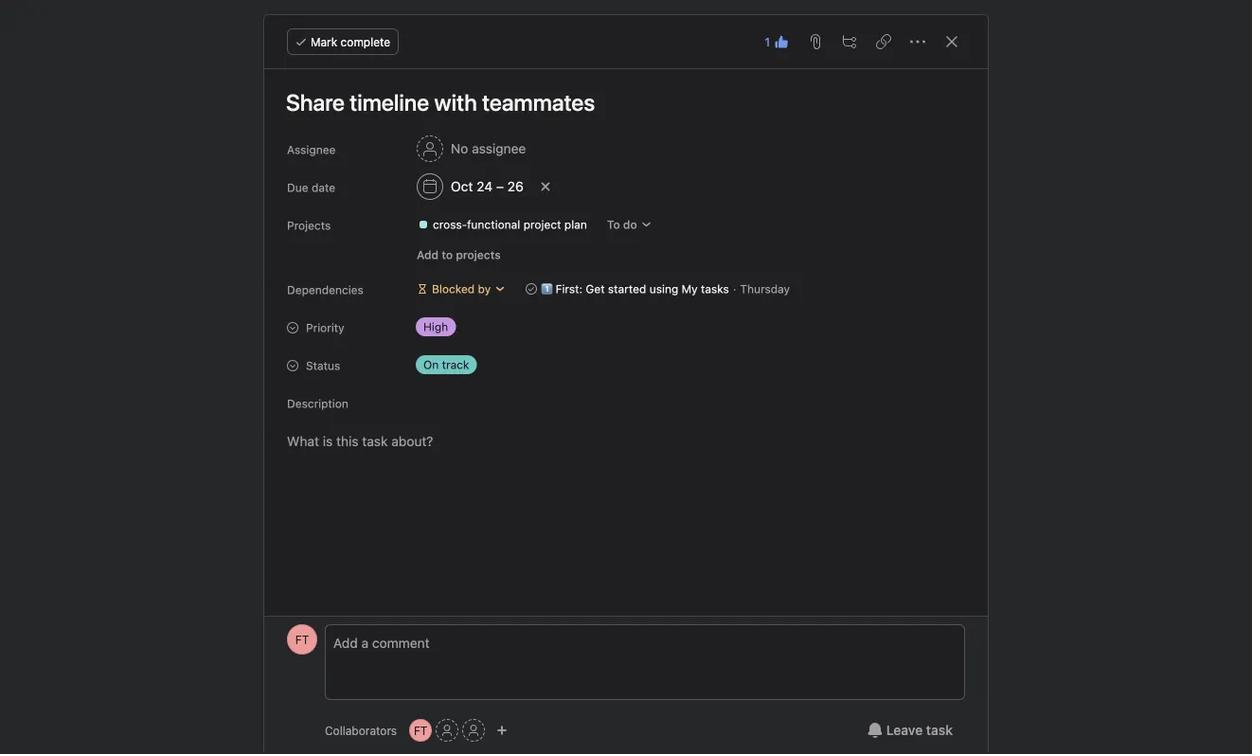 Task type: locate. For each thing, give the bounding box(es) containing it.
functional
[[467, 218, 521, 231]]

by
[[478, 282, 491, 296]]

using
[[650, 282, 679, 296]]

to
[[442, 248, 453, 262]]

mark
[[311, 35, 338, 48]]

cross-functional project plan
[[433, 218, 587, 231]]

first:
[[556, 282, 583, 296]]

on track button
[[408, 352, 522, 378]]

to do
[[607, 218, 637, 231]]

cross-
[[433, 218, 467, 231]]

main content containing no assignee
[[266, 69, 986, 754]]

1
[[765, 35, 770, 48]]

Task Name text field
[[274, 81, 966, 124]]

task
[[927, 723, 953, 738]]

projects
[[287, 219, 331, 232]]

add to projects button
[[408, 242, 510, 268]]

mark complete button
[[287, 28, 399, 55]]

thursday
[[740, 282, 790, 296]]

on
[[424, 358, 439, 371]]

no assignee
[[451, 141, 526, 156]]

0 horizontal spatial ft button
[[287, 624, 317, 655]]

no
[[451, 141, 468, 156]]

add
[[417, 248, 439, 262]]

0 horizontal spatial ft
[[295, 633, 309, 646]]

clear due date image
[[540, 181, 551, 192]]

add or remove collaborators image
[[497, 725, 508, 736]]

1 vertical spatial ft button
[[409, 719, 432, 742]]

do
[[623, 218, 637, 231]]

leave
[[887, 723, 923, 738]]

1️⃣ first: get started using my tasks
[[541, 282, 730, 296]]

tasks
[[701, 282, 730, 296]]

to
[[607, 218, 620, 231]]

mark complete
[[311, 35, 391, 48]]

0 vertical spatial ft button
[[287, 624, 317, 655]]

assignee
[[287, 143, 336, 156]]

24
[[477, 179, 493, 194]]

plan
[[565, 218, 587, 231]]

1 vertical spatial ft
[[414, 724, 428, 737]]

status
[[306, 359, 340, 372]]

add subtask image
[[842, 34, 858, 49]]

ft
[[295, 633, 309, 646], [414, 724, 428, 737]]

main content
[[266, 69, 986, 754]]

due date
[[287, 181, 336, 194]]

my
[[682, 282, 698, 296]]

share timeline with teammates dialog
[[264, 15, 988, 754]]

to do button
[[599, 211, 661, 238]]

blocked
[[432, 282, 475, 296]]

main content inside share timeline with teammates dialog
[[266, 69, 986, 754]]

blocked by button
[[408, 276, 515, 302]]

dependencies
[[287, 283, 364, 297]]

get
[[586, 282, 605, 296]]

assignee
[[472, 141, 526, 156]]

ft button
[[287, 624, 317, 655], [409, 719, 432, 742]]



Task type: describe. For each thing, give the bounding box(es) containing it.
no assignee button
[[408, 132, 535, 166]]

complete
[[341, 35, 391, 48]]

started
[[608, 282, 647, 296]]

1️⃣
[[541, 282, 553, 296]]

collapse task pane image
[[945, 34, 960, 49]]

on track
[[424, 358, 469, 371]]

leave task
[[887, 723, 953, 738]]

oct
[[451, 179, 473, 194]]

attachments: add a file to this task, share timeline with teammates image
[[808, 34, 823, 49]]

copy task link image
[[877, 34, 892, 49]]

leave task button
[[855, 714, 966, 748]]

–
[[496, 179, 504, 194]]

1 horizontal spatial ft button
[[409, 719, 432, 742]]

oct 24 – 26
[[451, 179, 524, 194]]

more actions for this task image
[[911, 34, 926, 49]]

cross-functional project plan link
[[410, 215, 595, 234]]

collaborators
[[325, 724, 397, 737]]

0 vertical spatial ft
[[295, 633, 309, 646]]

date
[[312, 181, 336, 194]]

track
[[442, 358, 469, 371]]

priority
[[306, 321, 345, 335]]

description
[[287, 397, 349, 410]]

26
[[508, 179, 524, 194]]

project
[[524, 218, 561, 231]]

add to projects
[[417, 248, 501, 262]]

1 horizontal spatial ft
[[414, 724, 428, 737]]

1 button
[[759, 28, 795, 55]]

high button
[[408, 314, 522, 340]]

projects
[[456, 248, 501, 262]]

blocked by
[[432, 282, 491, 296]]

due
[[287, 181, 309, 194]]

high
[[424, 320, 448, 334]]



Task type: vqa. For each thing, say whether or not it's contained in the screenshot.
1 Button
yes



